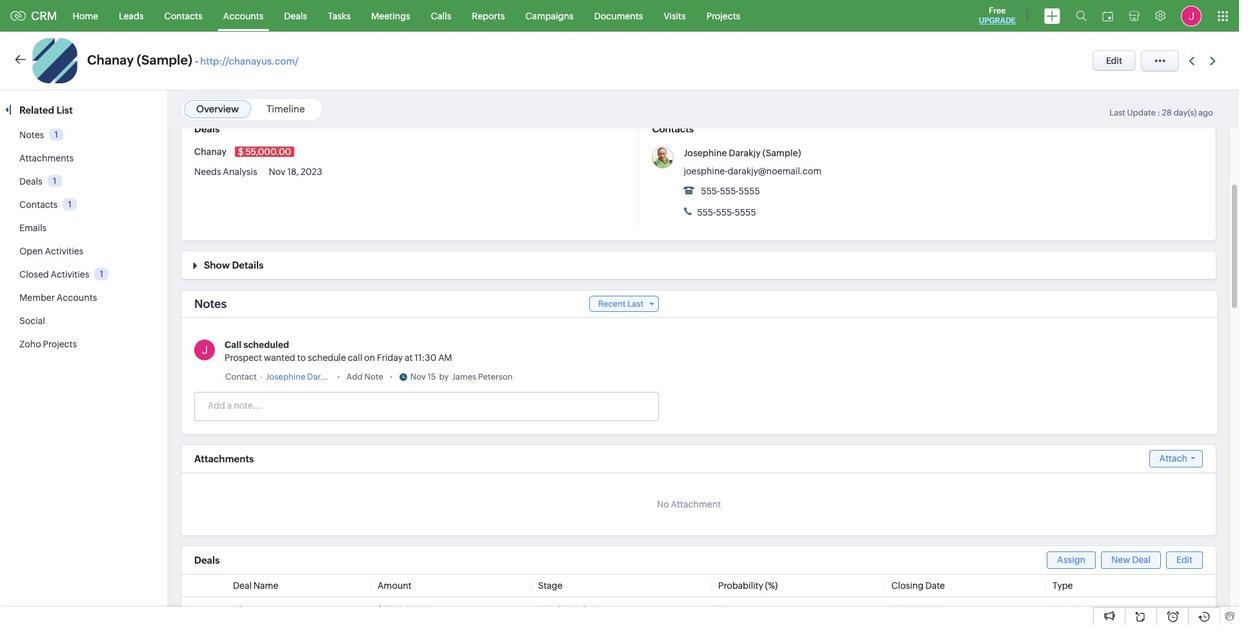 Task type: locate. For each thing, give the bounding box(es) containing it.
1 right closed activities
[[100, 269, 103, 279]]

0 horizontal spatial edit
[[1107, 56, 1123, 66]]

contacts up emails
[[19, 200, 58, 210]]

add
[[347, 372, 363, 382]]

related list
[[19, 105, 75, 116]]

notes down related
[[19, 130, 44, 140]]

- up overview 'link'
[[195, 56, 198, 67]]

chanay down deal name link
[[233, 605, 265, 615]]

1 horizontal spatial nov 18, 2023
[[892, 605, 946, 615]]

probability
[[719, 581, 764, 591]]

0 vertical spatial (sample)
[[137, 52, 193, 67]]

1 for contacts
[[68, 199, 72, 209]]

overview
[[196, 103, 239, 114]]

projects right the visits
[[707, 11, 741, 21]]

needs analysis down overview 'link'
[[194, 167, 259, 177]]

activities for open activities
[[45, 246, 83, 256]]

crm link
[[10, 9, 57, 23]]

0 vertical spatial darakjy
[[729, 148, 761, 158]]

0 vertical spatial nov
[[269, 167, 286, 177]]

1
[[55, 130, 58, 139], [53, 176, 56, 186], [68, 199, 72, 209], [100, 269, 103, 279]]

type link
[[1053, 581, 1074, 591]]

1 vertical spatial projects
[[43, 339, 77, 349]]

stage
[[538, 581, 563, 591]]

0 vertical spatial needs analysis
[[194, 167, 259, 177]]

nov 18, 2023 down timeline
[[269, 167, 322, 177]]

1 vertical spatial attachments
[[194, 453, 254, 464]]

0 vertical spatial analysis
[[223, 167, 257, 177]]

http://chanayus.com/
[[200, 56, 299, 67]]

needs analysis down stage link
[[538, 605, 601, 615]]

0 horizontal spatial $ 55,000.00
[[238, 147, 291, 157]]

deals inside "link"
[[284, 11, 307, 21]]

closing date
[[892, 581, 946, 591]]

0 vertical spatial 555-555-5555
[[700, 186, 760, 196]]

1 vertical spatial contacts link
[[19, 200, 58, 210]]

wanted
[[264, 353, 296, 363]]

notes
[[19, 130, 44, 140], [194, 297, 227, 311]]

home link
[[62, 0, 109, 31]]

18, down timeline
[[287, 167, 299, 177]]

1 horizontal spatial chanay link
[[233, 605, 265, 615]]

chanay
[[87, 52, 134, 67], [194, 147, 228, 157], [233, 605, 265, 615]]

0 horizontal spatial -
[[195, 56, 198, 67]]

1 horizontal spatial $ 55,000.00
[[378, 605, 431, 615]]

0 vertical spatial -
[[195, 56, 198, 67]]

contacts link up chanay (sample) - http://chanayus.com/ at the top of page
[[154, 0, 213, 31]]

call scheduled prospect wanted to schedule call on friday at 11:30 am
[[225, 340, 452, 363]]

last right recent
[[628, 299, 644, 309]]

deal
[[1133, 555, 1151, 565], [233, 581, 252, 591]]

contacts up chanay (sample) - http://chanayus.com/ at the top of page
[[164, 11, 203, 21]]

2 horizontal spatial chanay
[[233, 605, 265, 615]]

zoho projects link
[[19, 339, 77, 349]]

0 horizontal spatial •
[[337, 372, 340, 382]]

1 horizontal spatial chanay
[[194, 147, 228, 157]]

0 vertical spatial $ 55,000.00
[[238, 147, 291, 157]]

note
[[365, 372, 383, 382]]

0 vertical spatial new
[[1112, 555, 1131, 565]]

nov down timeline
[[269, 167, 286, 177]]

1 vertical spatial nov 18, 2023
[[892, 605, 946, 615]]

edit right new deal
[[1177, 555, 1193, 565]]

accounts down closed activities link
[[57, 293, 97, 303]]

deals link down attachments link
[[19, 176, 42, 187]]

$ 55,000.00 down timeline link
[[238, 147, 291, 157]]

0 horizontal spatial projects
[[43, 339, 77, 349]]

0 vertical spatial 18,
[[287, 167, 299, 177]]

555-555-5555 down joesphine-darakjy@noemail.com link
[[700, 186, 760, 196]]

$ down amount link
[[378, 605, 383, 615]]

1 vertical spatial analysis
[[567, 605, 601, 615]]

1 vertical spatial 2023
[[924, 605, 946, 615]]

0 vertical spatial 55,000.00
[[246, 147, 291, 157]]

(sample)
[[137, 52, 193, 67], [763, 148, 802, 158], [338, 372, 373, 382]]

tasks
[[328, 11, 351, 21]]

:
[[1158, 108, 1161, 118]]

1 horizontal spatial deals link
[[274, 0, 318, 31]]

edit button
[[1093, 50, 1136, 71]]

josephine darakjy (sample) link up "joesphine-darakjy@noemail.com"
[[684, 148, 802, 158]]

1 horizontal spatial (sample)
[[338, 372, 373, 382]]

2023
[[301, 167, 322, 177], [924, 605, 946, 615]]

$ 55,000.00 down amount link
[[378, 605, 431, 615]]

chanay down overview 'link'
[[194, 147, 228, 157]]

darakjy down 'schedule'
[[307, 372, 336, 382]]

2 vertical spatial chanay
[[233, 605, 265, 615]]

0 horizontal spatial notes
[[19, 130, 44, 140]]

0 vertical spatial chanay
[[87, 52, 134, 67]]

am
[[439, 353, 452, 363]]

55,000.00 down timeline
[[246, 147, 291, 157]]

0 horizontal spatial new
[[1053, 605, 1072, 615]]

55,000.00 down amount link
[[385, 605, 431, 615]]

1 vertical spatial needs analysis
[[538, 605, 601, 615]]

josephine darakjy (sample)
[[684, 148, 802, 158]]

1 vertical spatial nov
[[411, 372, 426, 382]]

555-555-5555 down joesphine-
[[696, 207, 757, 218]]

notes down show
[[194, 297, 227, 311]]

chanay link
[[194, 147, 228, 157], [233, 605, 265, 615]]

(sample) up darakjy@noemail.com
[[763, 148, 802, 158]]

josephine darakjy (sample) link
[[684, 148, 802, 158], [266, 371, 373, 384]]

18, down the closing date
[[911, 605, 922, 615]]

member accounts
[[19, 293, 97, 303]]

1 vertical spatial josephine
[[266, 372, 306, 382]]

nov
[[269, 167, 286, 177], [411, 372, 426, 382], [892, 605, 909, 615]]

last left "update"
[[1110, 108, 1126, 118]]

darakjy up "joesphine-darakjy@noemail.com"
[[729, 148, 761, 158]]

1 horizontal spatial darakjy
[[729, 148, 761, 158]]

0 vertical spatial josephine darakjy (sample) link
[[684, 148, 802, 158]]

closing
[[892, 581, 924, 591]]

nov 18, 2023 down the closing date
[[892, 605, 946, 615]]

0 horizontal spatial 55,000.00
[[246, 147, 291, 157]]

1 for deals
[[53, 176, 56, 186]]

recent last
[[598, 299, 644, 309]]

(sample) down call
[[338, 372, 373, 382]]

0 vertical spatial needs
[[194, 167, 221, 177]]

new right assign
[[1112, 555, 1131, 565]]

0 horizontal spatial last
[[628, 299, 644, 309]]

amount
[[378, 581, 412, 591]]

2 horizontal spatial contacts
[[652, 123, 694, 134]]

josephine
[[684, 148, 728, 158], [266, 372, 306, 382]]

name
[[254, 581, 279, 591]]

0 horizontal spatial contacts
[[19, 200, 58, 210]]

day(s)
[[1174, 108, 1197, 118]]

1 vertical spatial needs
[[538, 605, 565, 615]]

0 horizontal spatial accounts
[[57, 293, 97, 303]]

0 horizontal spatial josephine darakjy (sample) link
[[266, 371, 373, 384]]

josephine down the wanted
[[266, 372, 306, 382]]

josephine darakjy (sample) link down 'schedule'
[[266, 371, 373, 384]]

chanay down leads link
[[87, 52, 134, 67]]

• left add
[[337, 372, 340, 382]]

show details link
[[201, 260, 264, 271]]

20
[[719, 605, 730, 615]]

nov down closing
[[892, 605, 909, 615]]

by james peterson
[[439, 372, 513, 382]]

chanay link down overview 'link'
[[194, 147, 228, 157]]

deal left name
[[233, 581, 252, 591]]

55,000.00
[[246, 147, 291, 157], [385, 605, 431, 615]]

5555
[[739, 186, 760, 196], [735, 207, 757, 218]]

deals link left 'tasks'
[[274, 0, 318, 31]]

0 horizontal spatial (sample)
[[137, 52, 193, 67]]

projects right zoho
[[43, 339, 77, 349]]

0 horizontal spatial josephine
[[266, 372, 306, 382]]

(sample) down leads link
[[137, 52, 193, 67]]

1 horizontal spatial new
[[1112, 555, 1131, 565]]

amount link
[[378, 581, 412, 591]]

edit down calendar image on the top of page
[[1107, 56, 1123, 66]]

show details
[[204, 260, 264, 271]]

1 horizontal spatial josephine darakjy (sample) link
[[684, 148, 802, 158]]

1 horizontal spatial $
[[378, 605, 383, 615]]

1 vertical spatial (sample)
[[763, 148, 802, 158]]

0 vertical spatial edit
[[1107, 56, 1123, 66]]

new down type
[[1053, 605, 1072, 615]]

1 horizontal spatial contacts link
[[154, 0, 213, 31]]

555-
[[701, 186, 720, 196], [720, 186, 739, 196], [698, 207, 716, 218], [716, 207, 735, 218]]

1 vertical spatial 18,
[[911, 605, 922, 615]]

$ 55,000.00
[[238, 147, 291, 157], [378, 605, 431, 615]]

search image
[[1076, 10, 1087, 21]]

contacts link
[[154, 0, 213, 31], [19, 200, 58, 210]]

• right note
[[390, 372, 393, 382]]

1 for notes
[[55, 130, 58, 139]]

closed
[[19, 269, 49, 280]]

deals link
[[274, 0, 318, 31], [19, 176, 42, 187]]

needs down stage link
[[538, 605, 565, 615]]

1 horizontal spatial contacts
[[164, 11, 203, 21]]

contacts up joesphine-
[[652, 123, 694, 134]]

1 vertical spatial deal
[[233, 581, 252, 591]]

new deal
[[1112, 555, 1151, 565]]

- right contact
[[260, 372, 263, 382]]

1 vertical spatial chanay link
[[233, 605, 265, 615]]

previous record image
[[1189, 57, 1195, 65]]

stage link
[[538, 581, 563, 591]]

0 vertical spatial attachments
[[19, 153, 74, 163]]

0 vertical spatial activities
[[45, 246, 83, 256]]

1 down attachments link
[[53, 176, 56, 186]]

1 horizontal spatial •
[[390, 372, 393, 382]]

josephine up joesphine-
[[684, 148, 728, 158]]

1 vertical spatial chanay
[[194, 147, 228, 157]]

1 horizontal spatial needs
[[538, 605, 565, 615]]

calendar image
[[1103, 11, 1114, 21]]

next record image
[[1211, 57, 1219, 65]]

deals
[[284, 11, 307, 21], [194, 123, 220, 134], [19, 176, 42, 187], [194, 555, 220, 566]]

social link
[[19, 316, 45, 326]]

0 vertical spatial accounts
[[223, 11, 264, 21]]

activities up "member accounts" link
[[51, 269, 89, 280]]

create menu element
[[1037, 0, 1069, 31]]

accounts up http://chanayus.com/
[[223, 11, 264, 21]]

darakjy
[[729, 148, 761, 158], [307, 372, 336, 382]]

0 horizontal spatial nov 18, 2023
[[269, 167, 322, 177]]

free upgrade
[[979, 6, 1016, 25]]

no attachment
[[657, 499, 721, 509]]

0 vertical spatial $
[[238, 147, 244, 157]]

1 right notes link
[[55, 130, 58, 139]]

1 vertical spatial contacts
[[652, 123, 694, 134]]

projects
[[707, 11, 741, 21], [43, 339, 77, 349]]

0 horizontal spatial contacts link
[[19, 200, 58, 210]]

1 vertical spatial -
[[260, 372, 263, 382]]

emails link
[[19, 223, 47, 233]]

needs down overview 'link'
[[194, 167, 221, 177]]

$ down overview
[[238, 147, 244, 157]]

accounts inside accounts link
[[223, 11, 264, 21]]

nov left 15
[[411, 372, 426, 382]]

member
[[19, 293, 55, 303]]

0 vertical spatial projects
[[707, 11, 741, 21]]

28
[[1163, 108, 1172, 118]]

0 horizontal spatial deals link
[[19, 176, 42, 187]]

activities
[[45, 246, 83, 256], [51, 269, 89, 280]]

deal left "edit" link
[[1133, 555, 1151, 565]]

profile image
[[1182, 5, 1202, 26]]

contacts link up emails
[[19, 200, 58, 210]]

probability (%) link
[[719, 581, 778, 591]]

0 vertical spatial contacts link
[[154, 0, 213, 31]]

contacts
[[164, 11, 203, 21], [652, 123, 694, 134], [19, 200, 58, 210]]

1 up open activities
[[68, 199, 72, 209]]

1 vertical spatial accounts
[[57, 293, 97, 303]]

0 horizontal spatial chanay link
[[194, 147, 228, 157]]

1 horizontal spatial projects
[[707, 11, 741, 21]]

2 vertical spatial nov
[[892, 605, 909, 615]]

chanay link down deal name link
[[233, 605, 265, 615]]

activities up closed activities
[[45, 246, 83, 256]]



Task type: vqa. For each thing, say whether or not it's contained in the screenshot.
the (Sample) inside the Yvonne Tjepkema (Sample) link
no



Task type: describe. For each thing, give the bounding box(es) containing it.
• add note •
[[337, 372, 393, 382]]

update
[[1128, 108, 1156, 118]]

no
[[657, 499, 669, 509]]

details
[[232, 260, 264, 271]]

new business
[[1053, 605, 1111, 615]]

0 vertical spatial nov 18, 2023
[[269, 167, 322, 177]]

0 vertical spatial notes
[[19, 130, 44, 140]]

crm
[[31, 9, 57, 23]]

contact - josephine darakjy (sample)
[[225, 372, 373, 382]]

scheduled
[[244, 340, 289, 350]]

edit inside button
[[1107, 56, 1123, 66]]

joesphine-darakjy@noemail.com
[[684, 166, 822, 176]]

2 vertical spatial contacts
[[19, 200, 58, 210]]

last update : 28 day(s) ago
[[1110, 108, 1214, 118]]

0 horizontal spatial 18,
[[287, 167, 299, 177]]

meetings
[[371, 11, 411, 21]]

calls link
[[421, 0, 462, 31]]

calls
[[431, 11, 452, 21]]

1 vertical spatial josephine darakjy (sample) link
[[266, 371, 373, 384]]

zoho projects
[[19, 339, 77, 349]]

call
[[225, 340, 242, 350]]

2 horizontal spatial (sample)
[[763, 148, 802, 158]]

open activities link
[[19, 246, 83, 256]]

tasks link
[[318, 0, 361, 31]]

0 horizontal spatial deal
[[233, 581, 252, 591]]

leads
[[119, 11, 144, 21]]

1 vertical spatial 55,000.00
[[385, 605, 431, 615]]

accounts link
[[213, 0, 274, 31]]

on
[[364, 353, 375, 363]]

projects link
[[697, 0, 751, 31]]

0 horizontal spatial $
[[238, 147, 244, 157]]

closing date link
[[892, 581, 946, 591]]

ago
[[1199, 108, 1214, 118]]

probability (%)
[[719, 581, 778, 591]]

0 horizontal spatial attachments
[[19, 153, 74, 163]]

prospect
[[225, 353, 262, 363]]

- inside chanay (sample) - http://chanayus.com/
[[195, 56, 198, 67]]

home
[[73, 11, 98, 21]]

0 vertical spatial deals link
[[274, 0, 318, 31]]

create menu image
[[1045, 8, 1061, 24]]

by
[[439, 372, 449, 382]]

visits
[[664, 11, 686, 21]]

2 horizontal spatial nov
[[892, 605, 909, 615]]

new deal link
[[1102, 551, 1162, 569]]

joesphine-
[[684, 166, 728, 176]]

1 vertical spatial deals link
[[19, 176, 42, 187]]

attachment
[[671, 499, 721, 509]]

1 • from the left
[[337, 372, 340, 382]]

1 horizontal spatial 18,
[[911, 605, 922, 615]]

0 horizontal spatial nov
[[269, 167, 286, 177]]

reports
[[472, 11, 505, 21]]

1 vertical spatial 555-555-5555
[[696, 207, 757, 218]]

1 horizontal spatial josephine
[[684, 148, 728, 158]]

zoho
[[19, 339, 41, 349]]

0 horizontal spatial 2023
[[301, 167, 322, 177]]

add note link
[[347, 371, 383, 384]]

timeline link
[[267, 103, 305, 114]]

deal inside 'new deal' link
[[1133, 555, 1151, 565]]

closed activities link
[[19, 269, 89, 280]]

0 vertical spatial chanay link
[[194, 147, 228, 157]]

1 horizontal spatial needs analysis
[[538, 605, 601, 615]]

deal name link
[[233, 581, 279, 591]]

open
[[19, 246, 43, 256]]

1 horizontal spatial 2023
[[924, 605, 946, 615]]

http://chanayus.com/ link
[[200, 56, 299, 67]]

assign
[[1058, 555, 1086, 565]]

2 • from the left
[[390, 372, 393, 382]]

closed activities
[[19, 269, 89, 280]]

documents
[[595, 11, 643, 21]]

chanay for chanay link to the top
[[194, 147, 228, 157]]

1 vertical spatial $
[[378, 605, 383, 615]]

upgrade
[[979, 16, 1016, 25]]

0 horizontal spatial darakjy
[[307, 372, 336, 382]]

1 vertical spatial edit
[[1177, 555, 1193, 565]]

date
[[926, 581, 946, 591]]

timeline
[[267, 103, 305, 114]]

to
[[297, 353, 306, 363]]

0 horizontal spatial needs
[[194, 167, 221, 177]]

1 horizontal spatial analysis
[[567, 605, 601, 615]]

recent
[[598, 299, 626, 309]]

peterson
[[478, 372, 513, 382]]

1 horizontal spatial attachments
[[194, 453, 254, 464]]

new for new business
[[1053, 605, 1072, 615]]

reports link
[[462, 0, 515, 31]]

new for new deal
[[1112, 555, 1131, 565]]

leads link
[[109, 0, 154, 31]]

list
[[56, 105, 73, 116]]

1 for closed activities
[[100, 269, 103, 279]]

profile element
[[1174, 0, 1210, 31]]

1 vertical spatial 5555
[[735, 207, 757, 218]]

schedule
[[308, 353, 346, 363]]

(%)
[[766, 581, 778, 591]]

show
[[204, 260, 230, 271]]

Add a note... field
[[195, 399, 658, 412]]

call
[[348, 353, 363, 363]]

open activities
[[19, 246, 83, 256]]

related
[[19, 105, 54, 116]]

chanay (sample) - http://chanayus.com/
[[87, 52, 299, 67]]

0 vertical spatial 5555
[[739, 186, 760, 196]]

deal name
[[233, 581, 279, 591]]

11:30
[[415, 353, 437, 363]]

1 horizontal spatial nov
[[411, 372, 426, 382]]

activities for closed activities
[[51, 269, 89, 280]]

james
[[452, 372, 477, 382]]

chanay for bottom chanay link
[[233, 605, 265, 615]]

attach
[[1160, 453, 1188, 464]]

15
[[428, 372, 436, 382]]

assign link
[[1048, 551, 1096, 569]]

overview link
[[196, 103, 239, 114]]

0 vertical spatial contacts
[[164, 11, 203, 21]]

attachments link
[[19, 153, 74, 163]]

1 vertical spatial notes
[[194, 297, 227, 311]]

0 vertical spatial last
[[1110, 108, 1126, 118]]

2 vertical spatial (sample)
[[338, 372, 373, 382]]

campaigns link
[[515, 0, 584, 31]]

darakjy@noemail.com
[[728, 166, 822, 176]]

search element
[[1069, 0, 1095, 32]]

type
[[1053, 581, 1074, 591]]

contact
[[225, 372, 257, 382]]

member accounts link
[[19, 293, 97, 303]]

notes link
[[19, 130, 44, 140]]

emails
[[19, 223, 47, 233]]

attach link
[[1150, 450, 1204, 468]]

1 vertical spatial last
[[628, 299, 644, 309]]



